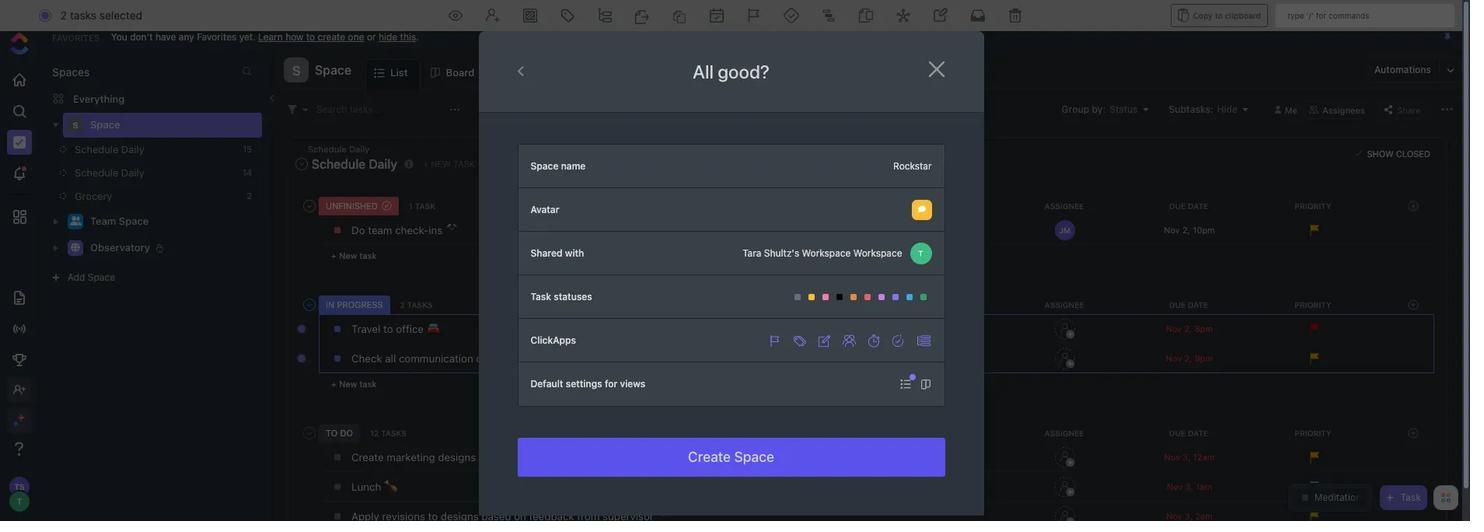Task type: locate. For each thing, give the bounding box(es) containing it.
workspace right shultz's
[[802, 247, 851, 259]]

14
[[243, 167, 252, 177]]

0 horizontal spatial 2
[[61, 9, 67, 22]]

task for task
[[1401, 492, 1422, 503]]

me button
[[1269, 100, 1304, 119]]

do left you
[[571, 5, 585, 18]]

schedule
[[75, 143, 118, 156], [308, 144, 347, 154], [75, 166, 118, 179]]

marketing
[[387, 451, 435, 463]]

1 horizontal spatial task
[[1401, 492, 1422, 503]]

+ new task
[[423, 159, 475, 169], [331, 250, 377, 260], [331, 379, 377, 389]]

this
[[881, 5, 900, 18], [400, 31, 416, 42]]

show
[[1368, 148, 1394, 158]]

1 horizontal spatial this
[[881, 5, 900, 18]]

schedule daily for 15
[[75, 143, 144, 156]]

comment image
[[918, 206, 926, 213]]

workspace
[[802, 247, 851, 259], [854, 247, 903, 259]]

you don't have any favorites yet. learn how to create one or hide this .
[[111, 31, 419, 42]]

schedule daily link up grocery link
[[60, 138, 236, 161]]

daily
[[121, 143, 144, 156], [349, 144, 370, 154], [121, 166, 144, 179]]

search
[[317, 103, 347, 115]]

⚒️
[[446, 224, 459, 236], [523, 352, 536, 365], [479, 451, 492, 463]]

1 horizontal spatial workspace
[[854, 247, 903, 259]]

this right hide
[[400, 31, 416, 42]]

1 horizontal spatial 2
[[247, 191, 252, 201]]

0 horizontal spatial this
[[400, 31, 416, 42]]

⚒️ for check all communication channels ⚒️
[[523, 352, 536, 365]]

1 vertical spatial +
[[331, 250, 337, 260]]

to right want on the top of page
[[637, 5, 647, 18]]

do
[[571, 5, 585, 18], [352, 224, 365, 236]]

2 vertical spatial ⚒️
[[479, 451, 492, 463]]

designs
[[438, 451, 476, 463]]

schedule for 15
[[75, 143, 118, 156]]

0 vertical spatial 2
[[61, 9, 67, 22]]

1 vertical spatial do
[[352, 224, 365, 236]]

for
[[605, 378, 618, 390]]

closed
[[1397, 148, 1431, 158]]

grocery link
[[60, 184, 236, 208]]

create up the lunch 🍗 link
[[688, 449, 731, 465]]

🚘
[[427, 323, 440, 335]]

t
[[919, 249, 924, 258]]

to left office
[[384, 323, 393, 335]]

schedule daily link
[[60, 138, 236, 161], [60, 161, 236, 184]]

0 horizontal spatial create
[[352, 451, 384, 463]]

settings
[[566, 378, 603, 390]]

2 horizontal spatial to
[[637, 5, 647, 18]]

all good? dialog
[[479, 31, 984, 516]]

1 vertical spatial to
[[306, 31, 315, 42]]

globe image
[[71, 243, 80, 252]]

+ new task down check
[[331, 379, 377, 389]]

2 left tasks
[[61, 9, 67, 22]]

clickapps
[[531, 334, 576, 346]]

create space button
[[518, 438, 945, 477]]

daily down space 'link'
[[121, 143, 144, 156]]

share
[[1398, 105, 1422, 115]]

⚒️ right ins at the top of the page
[[446, 224, 459, 236]]

schedule daily
[[75, 143, 144, 156], [308, 144, 370, 154], [75, 166, 144, 179]]

1 vertical spatial task
[[1401, 492, 1422, 503]]

communication
[[399, 352, 473, 365]]

add space
[[68, 271, 115, 283]]

to right how
[[306, 31, 315, 42]]

team
[[90, 215, 116, 227]]

Search tasks... text field
[[317, 98, 446, 120]]

space
[[315, 63, 352, 77], [90, 118, 120, 131], [531, 160, 559, 172], [119, 215, 149, 227], [88, 271, 115, 283], [735, 449, 775, 465]]

with
[[565, 247, 584, 259]]

to
[[637, 5, 647, 18], [306, 31, 315, 42], [384, 323, 393, 335]]

0 horizontal spatial workspace
[[802, 247, 851, 259]]

task inside all good? dialog
[[531, 291, 552, 302]]

space inside button
[[735, 449, 775, 465]]

create inside create marketing designs ⚒️ link
[[352, 451, 384, 463]]

browser
[[688, 5, 729, 18]]

0 vertical spatial new
[[431, 159, 451, 169]]

favorites
[[197, 31, 237, 42], [52, 32, 99, 42]]

2 down 14
[[247, 191, 252, 201]]

this right hide in the right top of the page
[[881, 5, 900, 18]]

+ new task right 'list info' 'icon'
[[423, 159, 475, 169]]

everything
[[73, 92, 125, 105]]

lunch 🍗 link
[[348, 474, 1000, 500]]

space inside 'link'
[[90, 118, 120, 131]]

travel to office 🚘 link
[[348, 316, 1000, 342]]

enable
[[812, 5, 847, 18]]

create for create marketing designs ⚒️
[[352, 451, 384, 463]]

shared with
[[531, 247, 584, 259]]

check
[[352, 352, 382, 365]]

want
[[609, 5, 634, 18]]

task down check
[[360, 379, 377, 389]]

1 vertical spatial task
[[360, 250, 377, 260]]

assignees button
[[1304, 100, 1372, 119]]

1 vertical spatial ⚒️
[[523, 352, 536, 365]]

daily up grocery link
[[121, 166, 144, 179]]

create space
[[688, 449, 775, 465]]

schedule daily link for 14
[[60, 161, 236, 184]]

⚒️ right designs
[[479, 451, 492, 463]]

workspace left t
[[854, 247, 903, 259]]

space name
[[531, 160, 586, 172]]

0 vertical spatial do
[[571, 5, 585, 18]]

all
[[385, 352, 396, 365]]

task down team
[[360, 250, 377, 260]]

do for do team check-ins ⚒️
[[352, 224, 365, 236]]

1 horizontal spatial to
[[384, 323, 393, 335]]

2
[[61, 9, 67, 22], [247, 191, 252, 201]]

1 horizontal spatial do
[[571, 5, 585, 18]]

2 schedule daily link from the top
[[60, 161, 236, 184]]

0 vertical spatial + new task
[[423, 159, 475, 169]]

one
[[348, 31, 364, 42]]

0 horizontal spatial do
[[352, 224, 365, 236]]

or
[[367, 31, 376, 42]]

you
[[588, 5, 606, 18]]

do inside do team check-ins ⚒️ link
[[352, 224, 365, 236]]

1 horizontal spatial create
[[688, 449, 731, 465]]

🍗
[[384, 481, 398, 493]]

2 vertical spatial to
[[384, 323, 393, 335]]

⚒️ down clickapps
[[523, 352, 536, 365]]

favorites down tasks
[[52, 32, 99, 42]]

1 vertical spatial new
[[339, 250, 357, 260]]

good?
[[718, 61, 770, 82]]

search tasks...
[[317, 103, 381, 115]]

favorites right any
[[197, 31, 237, 42]]

office
[[396, 323, 424, 335]]

2 horizontal spatial ⚒️
[[523, 352, 536, 365]]

type '/' for commands field
[[1277, 4, 1455, 27]]

0 horizontal spatial task
[[531, 291, 552, 302]]

1 schedule daily link from the top
[[60, 138, 236, 161]]

0 vertical spatial ⚒️
[[446, 224, 459, 236]]

avatar
[[531, 203, 560, 215]]

+ new task down team
[[331, 250, 377, 260]]

learn how to create one link
[[258, 31, 364, 42]]

0 vertical spatial task
[[531, 291, 552, 302]]

schedule daily link down space 'link'
[[60, 161, 236, 184]]

do left team
[[352, 224, 365, 236]]

2 vertical spatial + new task
[[331, 379, 377, 389]]

team space
[[90, 215, 149, 227]]

1 vertical spatial 2
[[247, 191, 252, 201]]

schedule for 14
[[75, 166, 118, 179]]

do for do you want to enable browser notifications? enable hide this
[[571, 5, 585, 18]]

create inside create space button
[[688, 449, 731, 465]]

board
[[446, 66, 475, 78]]

automations button
[[1367, 58, 1440, 82]]

0 horizontal spatial ⚒️
[[446, 224, 459, 236]]

spaces
[[52, 65, 90, 79]]

list link
[[390, 60, 414, 89]]

schedule daily link for 15
[[60, 138, 236, 161]]

new right 'list info' 'icon'
[[431, 159, 451, 169]]

new down check
[[339, 379, 357, 389]]

create for create space
[[688, 449, 731, 465]]

+
[[423, 159, 429, 169], [331, 250, 337, 260], [331, 379, 337, 389]]

enable
[[650, 5, 685, 18]]

task right 'list info' 'icon'
[[453, 159, 475, 169]]

learn
[[258, 31, 283, 42]]

add
[[68, 271, 85, 283]]

new down do team check-ins ⚒️
[[339, 250, 357, 260]]

create
[[318, 31, 346, 42]]

create up lunch
[[352, 451, 384, 463]]

rockstar
[[894, 160, 932, 172]]



Task type: describe. For each thing, give the bounding box(es) containing it.
2 for 2 tasks selected
[[61, 9, 67, 22]]

me
[[1286, 105, 1298, 115]]

1 horizontal spatial ⚒️
[[479, 451, 492, 463]]

all good?
[[693, 61, 770, 82]]

0 horizontal spatial to
[[306, 31, 315, 42]]

2 vertical spatial new
[[339, 379, 357, 389]]

⚒️ for do team check-ins ⚒️
[[446, 224, 459, 236]]

daily down tasks...
[[349, 144, 370, 154]]

travel to office 🚘
[[352, 323, 440, 335]]

1 vertical spatial this
[[400, 31, 416, 42]]

0 vertical spatial to
[[637, 5, 647, 18]]

don't
[[130, 31, 153, 42]]

you
[[111, 31, 127, 42]]

spaces link
[[40, 65, 90, 79]]

space inside button
[[315, 63, 352, 77]]

1 vertical spatial + new task
[[331, 250, 377, 260]]

15
[[243, 144, 252, 154]]

2 tasks selected
[[61, 9, 142, 22]]

do team check-ins ⚒️
[[352, 224, 459, 236]]

hide
[[379, 31, 398, 42]]

share button
[[1380, 100, 1427, 119]]

observatory link
[[90, 236, 252, 261]]

do you want to enable browser notifications? enable hide this
[[571, 5, 900, 18]]

create marketing designs ⚒️
[[352, 451, 492, 463]]

selected
[[99, 9, 142, 22]]

default settings for views
[[531, 378, 646, 390]]

all
[[693, 61, 714, 82]]

space link
[[90, 113, 252, 138]]

2 workspace from the left
[[854, 247, 903, 259]]

have
[[156, 31, 176, 42]]

list
[[390, 66, 408, 79]]

daily for 15
[[121, 143, 144, 156]]

assignees
[[1323, 105, 1366, 115]]

check-
[[395, 224, 429, 236]]

2 vertical spatial +
[[331, 379, 337, 389]]

tara
[[743, 247, 762, 259]]

tasks
[[70, 9, 96, 22]]

task for task statuses
[[531, 291, 552, 302]]

show closed button
[[1352, 145, 1435, 161]]

show closed
[[1368, 148, 1431, 158]]

observatory
[[90, 241, 150, 254]]

lunch
[[352, 481, 381, 493]]

shultz's
[[764, 247, 800, 259]]

default
[[531, 378, 563, 390]]

1 horizontal spatial favorites
[[197, 31, 237, 42]]

0 vertical spatial +
[[423, 159, 429, 169]]

task statuses
[[531, 291, 593, 302]]

tasks...
[[350, 103, 381, 115]]

1 workspace from the left
[[802, 247, 851, 259]]

check all communication channels ⚒️ link
[[348, 345, 1000, 372]]

lunch 🍗
[[352, 481, 398, 493]]

0 vertical spatial this
[[881, 5, 900, 18]]

team
[[368, 224, 392, 236]]

create marketing designs ⚒️ link
[[348, 444, 1000, 470]]

check all communication channels ⚒️
[[352, 352, 536, 365]]

daily for 14
[[121, 166, 144, 179]]

any
[[179, 31, 194, 42]]

automations
[[1375, 64, 1432, 75]]

0 vertical spatial task
[[453, 159, 475, 169]]

statuses
[[554, 291, 593, 302]]

travel
[[352, 323, 381, 335]]

grocery
[[75, 190, 112, 202]]

yet.
[[239, 31, 256, 42]]

schedule daily for 14
[[75, 166, 144, 179]]

hide this link
[[379, 31, 416, 42]]

do team check-ins ⚒️ link
[[348, 217, 1000, 243]]

ins
[[429, 224, 443, 236]]

user group image
[[70, 217, 81, 226]]

dismiss
[[723, 32, 758, 42]]

name
[[561, 160, 586, 172]]

list info image
[[404, 159, 414, 169]]

0 horizontal spatial favorites
[[52, 32, 99, 42]]

everything link
[[40, 86, 271, 111]]

board link
[[446, 59, 481, 89]]

team space link
[[90, 209, 252, 234]]

channels
[[476, 352, 520, 365]]

how
[[286, 31, 304, 42]]

shared
[[531, 247, 563, 259]]

notifications?
[[732, 5, 802, 18]]

tara shultz's workspace workspace
[[743, 247, 903, 259]]

2 vertical spatial task
[[360, 379, 377, 389]]

2 for 2
[[247, 191, 252, 201]]

space button
[[309, 53, 352, 87]]

hide
[[855, 5, 878, 18]]



Task type: vqa. For each thing, say whether or not it's contained in the screenshot.
1
no



